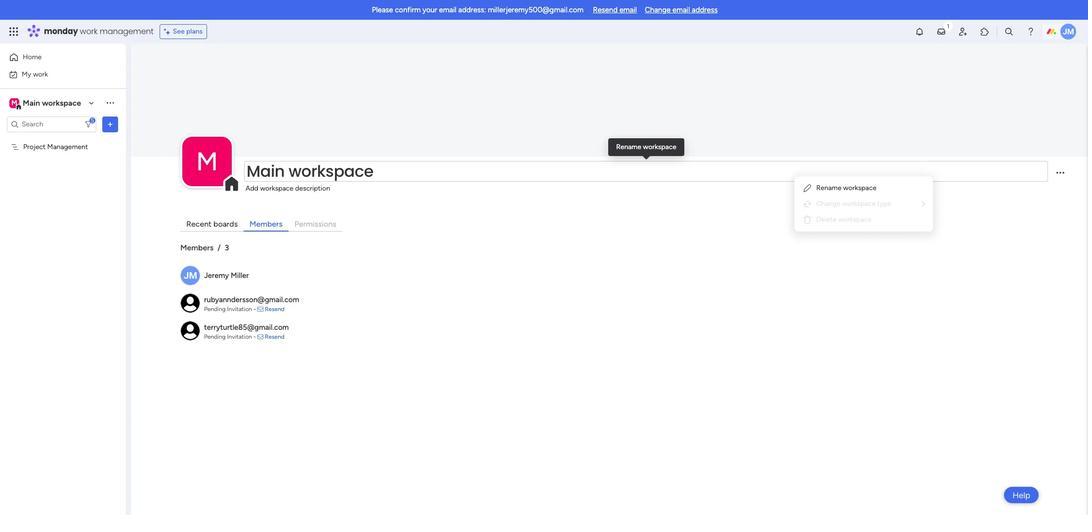 Task type: locate. For each thing, give the bounding box(es) containing it.
1 vertical spatial resend
[[265, 306, 285, 313]]

1 horizontal spatial email
[[620, 5, 637, 14]]

0 vertical spatial main workspace
[[23, 98, 81, 108]]

0 vertical spatial main
[[23, 98, 40, 108]]

1 invitation from the top
[[227, 306, 252, 313]]

change
[[645, 5, 671, 14], [817, 200, 841, 208]]

please confirm your email address: millerjeremy500@gmail.com
[[372, 5, 584, 14]]

resend link
[[265, 306, 285, 313], [265, 334, 285, 341]]

1 horizontal spatial change
[[817, 200, 841, 208]]

2 pending invitation - from the top
[[204, 334, 258, 341]]

m inside workspace image
[[196, 147, 218, 177]]

resend link right envelope o icon
[[265, 334, 285, 341]]

members left /
[[181, 244, 214, 253]]

envelope o image
[[258, 334, 264, 340]]

1 vertical spatial pending
[[204, 334, 226, 341]]

work for monday
[[80, 26, 98, 37]]

rename up main workspace field
[[617, 143, 642, 151]]

rubyanndersson@gmail.com link
[[204, 296, 299, 305]]

1 vertical spatial pending invitation -
[[204, 334, 258, 341]]

0 vertical spatial change
[[645, 5, 671, 14]]

invitation
[[227, 306, 252, 313], [227, 334, 252, 341]]

main workspace up search in workspace field
[[23, 98, 81, 108]]

1 vertical spatial rename workspace
[[817, 184, 877, 192]]

members down "add"
[[250, 220, 283, 229]]

0 vertical spatial pending invitation -
[[204, 306, 258, 313]]

rename right rename workspace image
[[817, 184, 842, 192]]

work right my
[[33, 70, 48, 78]]

0 horizontal spatial main workspace
[[23, 98, 81, 108]]

option
[[0, 138, 126, 140]]

2 invitation from the top
[[227, 334, 252, 341]]

0 vertical spatial invitation
[[227, 306, 252, 313]]

filters, 5 active filters image
[[85, 120, 92, 128]]

0 horizontal spatial email
[[439, 5, 457, 14]]

pending down terryturtle85@gmail.com at left
[[204, 334, 226, 341]]

help image
[[1027, 27, 1037, 37]]

work right monday
[[80, 26, 98, 37]]

confirm
[[395, 5, 421, 14]]

rename workspace image
[[803, 183, 813, 193]]

0 vertical spatial -
[[254, 306, 256, 313]]

work
[[80, 26, 98, 37], [33, 70, 48, 78]]

1 vertical spatial work
[[33, 70, 48, 78]]

resend for resend email
[[593, 5, 618, 14]]

change email address link
[[645, 5, 718, 14]]

change email address
[[645, 5, 718, 14]]

0 vertical spatial resend link
[[265, 306, 285, 313]]

workspace up delete workspace menu item
[[843, 200, 876, 208]]

m for workspace icon
[[11, 99, 17, 107]]

0 vertical spatial work
[[80, 26, 98, 37]]

1 horizontal spatial work
[[80, 26, 98, 37]]

terryturtle85@gmail.com
[[204, 324, 289, 332]]

rubyanndersson@gmail.com
[[204, 296, 299, 305]]

envelope o image
[[258, 306, 264, 312]]

2 - from the top
[[254, 334, 256, 341]]

notifications image
[[915, 27, 925, 37]]

home button
[[6, 49, 106, 65]]

- left envelope o image
[[254, 306, 256, 313]]

0 horizontal spatial members
[[181, 244, 214, 253]]

workspace image
[[182, 137, 232, 187]]

apps image
[[981, 27, 991, 37]]

0 horizontal spatial m
[[11, 99, 17, 107]]

delete workspace
[[817, 216, 872, 224]]

1 horizontal spatial main workspace
[[247, 160, 374, 183]]

invitation down terryturtle85@gmail.com at left
[[227, 334, 252, 341]]

main up "add"
[[247, 160, 285, 183]]

1 horizontal spatial rename workspace
[[817, 184, 877, 192]]

members
[[250, 220, 283, 229], [181, 244, 214, 253]]

pending invitation -
[[204, 306, 258, 313], [204, 334, 258, 341]]

search everything image
[[1005, 27, 1015, 37]]

plans
[[186, 27, 203, 36]]

millerjeremy500@gmail.com
[[488, 5, 584, 14]]

0 vertical spatial members
[[250, 220, 283, 229]]

1 email from the left
[[439, 5, 457, 14]]

m inside workspace icon
[[11, 99, 17, 107]]

change workspace type
[[817, 200, 892, 208]]

monday
[[44, 26, 78, 37]]

1 resend link from the top
[[265, 306, 285, 313]]

0 horizontal spatial work
[[33, 70, 48, 78]]

monday work management
[[44, 26, 154, 37]]

1 vertical spatial main workspace
[[247, 160, 374, 183]]

list arrow image
[[923, 201, 926, 208]]

pending
[[204, 306, 226, 313], [204, 334, 226, 341]]

members for members
[[250, 220, 283, 229]]

resend email link
[[593, 5, 637, 14]]

- left envelope o icon
[[254, 334, 256, 341]]

1 vertical spatial rename
[[817, 184, 842, 192]]

workspace up search in workspace field
[[42, 98, 81, 108]]

1 pending from the top
[[204, 306, 226, 313]]

2 pending from the top
[[204, 334, 226, 341]]

-
[[254, 306, 256, 313], [254, 334, 256, 341]]

main workspace up the description
[[247, 160, 374, 183]]

pending invitation - down rubyanndersson@gmail.com link
[[204, 306, 258, 313]]

change up delete on the right top
[[817, 200, 841, 208]]

m button
[[182, 137, 232, 187]]

0 horizontal spatial rename
[[617, 143, 642, 151]]

main right workspace icon
[[23, 98, 40, 108]]

workspace image
[[9, 98, 19, 109]]

2 email from the left
[[620, 5, 637, 14]]

email
[[439, 5, 457, 14], [620, 5, 637, 14], [673, 5, 691, 14]]

invitation down rubyanndersson@gmail.com link
[[227, 306, 252, 313]]

- for terryturtle85@gmail.com
[[254, 334, 256, 341]]

1 vertical spatial m
[[196, 147, 218, 177]]

m
[[11, 99, 17, 107], [196, 147, 218, 177]]

pending down jeremy
[[204, 306, 226, 313]]

permissions
[[295, 220, 337, 229]]

1 - from the top
[[254, 306, 256, 313]]

jeremy
[[204, 272, 229, 281]]

3 email from the left
[[673, 5, 691, 14]]

/
[[218, 244, 221, 253]]

my
[[22, 70, 31, 78]]

change for change email address
[[645, 5, 671, 14]]

main
[[23, 98, 40, 108], [247, 160, 285, 183]]

change right resend email 'link'
[[645, 5, 671, 14]]

pending for rubyanndersson@gmail.com
[[204, 306, 226, 313]]

workspace up "change workspace type" menu item
[[844, 184, 877, 192]]

jeremy miller link
[[204, 272, 249, 281]]

0 vertical spatial resend
[[593, 5, 618, 14]]

jeremy miller
[[204, 272, 249, 281]]

1 vertical spatial resend link
[[265, 334, 285, 341]]

rename workspace up main workspace field
[[617, 143, 677, 151]]

1 pending invitation - from the top
[[204, 306, 258, 313]]

email for change email address
[[673, 5, 691, 14]]

change for change workspace type
[[817, 200, 841, 208]]

0 vertical spatial pending
[[204, 306, 226, 313]]

1 vertical spatial main
[[247, 160, 285, 183]]

rename workspace up 'change workspace type' in the right top of the page
[[817, 184, 877, 192]]

rename workspace
[[617, 143, 677, 151], [817, 184, 877, 192]]

2 vertical spatial resend
[[265, 334, 285, 341]]

help
[[1013, 491, 1031, 501]]

invite members image
[[959, 27, 969, 37]]

1 horizontal spatial members
[[250, 220, 283, 229]]

management
[[47, 143, 88, 151]]

1 vertical spatial change
[[817, 200, 841, 208]]

2 resend link from the top
[[265, 334, 285, 341]]

see
[[173, 27, 185, 36]]

address:
[[459, 5, 487, 14]]

recent
[[186, 220, 212, 229]]

main workspace
[[23, 98, 81, 108], [247, 160, 374, 183]]

0 vertical spatial m
[[11, 99, 17, 107]]

change workspace type menu item
[[803, 198, 926, 210]]

change inside menu item
[[817, 200, 841, 208]]

resend link right envelope o image
[[265, 306, 285, 313]]

1 horizontal spatial m
[[196, 147, 218, 177]]

1 vertical spatial -
[[254, 334, 256, 341]]

0 vertical spatial rename
[[617, 143, 642, 151]]

description
[[295, 185, 330, 193]]

1 vertical spatial invitation
[[227, 334, 252, 341]]

resend
[[593, 5, 618, 14], [265, 306, 285, 313], [265, 334, 285, 341]]

0 horizontal spatial rename workspace
[[617, 143, 677, 151]]

rename
[[617, 143, 642, 151], [817, 184, 842, 192]]

2 horizontal spatial email
[[673, 5, 691, 14]]

0 horizontal spatial main
[[23, 98, 40, 108]]

pending invitation - down terryturtle85@gmail.com at left
[[204, 334, 258, 341]]

my work button
[[6, 67, 106, 82]]

home
[[23, 53, 42, 61]]

workspace
[[42, 98, 81, 108], [644, 143, 677, 151], [289, 160, 374, 183], [844, 184, 877, 192], [260, 185, 294, 193], [843, 200, 876, 208], [839, 216, 872, 224]]

work inside button
[[33, 70, 48, 78]]

v2 ellipsis image
[[1057, 172, 1065, 180]]

0 horizontal spatial change
[[645, 5, 671, 14]]

1 vertical spatial members
[[181, 244, 214, 253]]

add
[[246, 185, 259, 193]]

pending for terryturtle85@gmail.com
[[204, 334, 226, 341]]



Task type: vqa. For each thing, say whether or not it's contained in the screenshot.
Main workspace 'workspace'
no



Task type: describe. For each thing, give the bounding box(es) containing it.
0 vertical spatial rename workspace
[[617, 143, 677, 151]]

pending invitation - for rubyanndersson@gmail.com
[[204, 306, 258, 313]]

project
[[23, 143, 46, 151]]

your
[[423, 5, 438, 14]]

resend email
[[593, 5, 637, 14]]

change workspace type image
[[803, 199, 813, 209]]

Search in workspace field
[[21, 119, 83, 130]]

see plans button
[[160, 24, 207, 39]]

workspace selection element
[[9, 97, 83, 110]]

project management list box
[[0, 136, 126, 289]]

workspace down 'change workspace type' in the right top of the page
[[839, 216, 872, 224]]

help button
[[1005, 488, 1040, 504]]

type
[[878, 200, 892, 208]]

workspace options image
[[105, 98, 115, 108]]

inbox image
[[937, 27, 947, 37]]

miller
[[231, 272, 249, 281]]

resend for rubyanndersson@gmail.com 'resend' link
[[265, 306, 285, 313]]

project management
[[23, 143, 88, 151]]

invitation for terryturtle85@gmail.com
[[227, 334, 252, 341]]

terryturtle85@gmail.com link
[[204, 324, 289, 332]]

workspace right "add"
[[260, 185, 294, 193]]

members for members / 3
[[181, 244, 214, 253]]

add workspace description
[[246, 185, 330, 193]]

please
[[372, 5, 393, 14]]

select product image
[[9, 27, 19, 37]]

1 horizontal spatial rename
[[817, 184, 842, 192]]

3
[[225, 244, 229, 253]]

jeremy miller image
[[1061, 24, 1077, 40]]

1 horizontal spatial main
[[247, 160, 285, 183]]

management
[[100, 26, 154, 37]]

address
[[692, 5, 718, 14]]

delete workspace menu item
[[803, 214, 926, 226]]

workspace up the description
[[289, 160, 374, 183]]

resend for 'resend' link for terryturtle85@gmail.com
[[265, 334, 285, 341]]

recent boards
[[186, 220, 238, 229]]

work for my
[[33, 70, 48, 78]]

invitation for rubyanndersson@gmail.com
[[227, 306, 252, 313]]

- for rubyanndersson@gmail.com
[[254, 306, 256, 313]]

Main workspace field
[[244, 160, 1049, 183]]

see plans
[[173, 27, 203, 36]]

my work
[[22, 70, 48, 78]]

m for workspace image at the top left of the page
[[196, 147, 218, 177]]

5
[[91, 117, 94, 124]]

delete
[[817, 216, 837, 224]]

resend link for rubyanndersson@gmail.com
[[265, 306, 285, 313]]

options image
[[105, 119, 115, 129]]

pending invitation - for terryturtle85@gmail.com
[[204, 334, 258, 341]]

main workspace inside workspace selection element
[[23, 98, 81, 108]]

email for resend email
[[620, 5, 637, 14]]

members / 3
[[181, 244, 229, 253]]

delete workspace image
[[803, 215, 813, 225]]

main inside workspace selection element
[[23, 98, 40, 108]]

resend link for terryturtle85@gmail.com
[[265, 334, 285, 341]]

1 image
[[945, 20, 953, 31]]

workspace up main workspace field
[[644, 143, 677, 151]]

boards
[[214, 220, 238, 229]]



